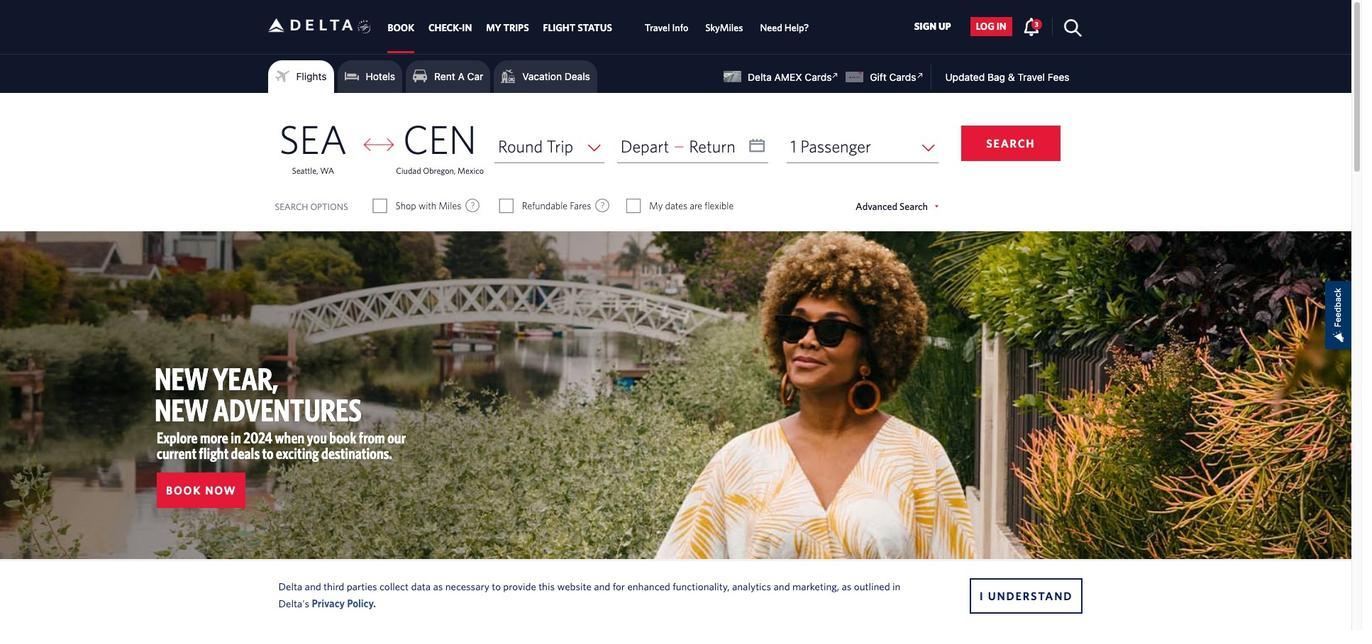 Task type: locate. For each thing, give the bounding box(es) containing it.
hotels
[[366, 70, 395, 82]]

1 vertical spatial delta
[[278, 580, 302, 592]]

flight
[[543, 22, 576, 34]]

and right the analytics
[[774, 580, 790, 592]]

this link opens another site in a new window that may not follow the same accessibility policies as delta air lines. image inside gift cards link
[[913, 69, 927, 82]]

book now
[[166, 484, 237, 497]]

2 cards from the left
[[889, 71, 916, 83]]

1 horizontal spatial cards
[[889, 71, 916, 83]]

and left for
[[594, 580, 610, 592]]

flights
[[296, 70, 327, 82]]

cards right gift
[[889, 71, 916, 83]]

current
[[157, 444, 197, 462]]

0 vertical spatial to
[[262, 444, 274, 462]]

flexible
[[705, 200, 734, 211]]

sign up
[[914, 21, 951, 32]]

0 horizontal spatial in
[[231, 429, 241, 446]]

tab list containing book
[[381, 0, 818, 53]]

and left third
[[305, 580, 321, 592]]

1 horizontal spatial and
[[594, 580, 610, 592]]

travel inside travel info link
[[645, 22, 670, 34]]

this link opens another site in a new window that may not follow the same accessibility policies as delta air lines. image
[[829, 69, 842, 82], [913, 69, 927, 82]]

adventures
[[213, 392, 362, 428]]

book right skyteam image
[[388, 22, 414, 34]]

gift cards
[[870, 71, 916, 83]]

1 horizontal spatial this link opens another site in a new window that may not follow the same accessibility policies as delta air lines. image
[[913, 69, 927, 82]]

delta amex cards
[[748, 71, 832, 83]]

search down &
[[986, 137, 1036, 150]]

to
[[262, 444, 274, 462], [492, 580, 501, 592]]

to inside "delta and third parties collect data as necessary to provide this website and for enhanced functionality, analytics and marketing, as outlined in delta's"
[[492, 580, 501, 592]]

0 horizontal spatial cards
[[805, 71, 832, 83]]

book now link
[[157, 473, 246, 508]]

parties
[[347, 580, 377, 592]]

0 vertical spatial in
[[997, 21, 1007, 32]]

my dates are flexible
[[649, 200, 734, 211]]

exciting
[[276, 444, 319, 462]]

delta inside "delta and third parties collect data as necessary to provide this website and for enhanced functionality, analytics and marketing, as outlined in delta's"
[[278, 580, 302, 592]]

gift cards link
[[846, 69, 927, 83]]

book for book
[[388, 22, 414, 34]]

1 vertical spatial search
[[275, 201, 308, 212]]

rent
[[434, 70, 455, 82]]

0 horizontal spatial delta
[[278, 580, 302, 592]]

as left outlined
[[842, 580, 852, 592]]

this
[[539, 580, 555, 592]]

gift
[[870, 71, 887, 83]]

0 horizontal spatial and
[[305, 580, 321, 592]]

i understand
[[980, 589, 1073, 602]]

1 horizontal spatial in
[[893, 580, 901, 592]]

functionality,
[[673, 580, 730, 592]]

advanced search
[[856, 201, 928, 212]]

when
[[275, 429, 305, 446]]

info
[[672, 22, 688, 34]]

2 and from the left
[[594, 580, 610, 592]]

delta left amex
[[748, 71, 772, 83]]

2 vertical spatial in
[[893, 580, 901, 592]]

book
[[388, 22, 414, 34], [166, 484, 202, 497]]

sign
[[914, 21, 937, 32]]

this link opens another site in a new window that may not follow the same accessibility policies as delta air lines. image for gift cards
[[913, 69, 927, 82]]

0 horizontal spatial this link opens another site in a new window that may not follow the same accessibility policies as delta air lines. image
[[829, 69, 842, 82]]

1 horizontal spatial as
[[842, 580, 852, 592]]

1 Passenger field
[[787, 130, 939, 163]]

book left now
[[166, 484, 202, 497]]

travel right &
[[1018, 71, 1045, 83]]

1 cards from the left
[[805, 71, 832, 83]]

search for search
[[986, 137, 1036, 150]]

depart
[[621, 136, 669, 156]]

log in
[[976, 21, 1007, 32]]

as
[[433, 580, 443, 592], [842, 580, 852, 592]]

2 this link opens another site in a new window that may not follow the same accessibility policies as delta air lines. image from the left
[[913, 69, 927, 82]]

return
[[689, 136, 736, 156]]

options
[[310, 201, 348, 212]]

round
[[498, 136, 543, 156]]

advanced search link
[[856, 201, 939, 212]]

this link opens another site in a new window that may not follow the same accessibility policies as delta air lines. image right gift
[[913, 69, 927, 82]]

delta inside "link"
[[748, 71, 772, 83]]

this link opens another site in a new window that may not follow the same accessibility policies as delta air lines. image left gift
[[829, 69, 842, 82]]

1 new from the top
[[155, 360, 209, 397]]

amex
[[775, 71, 802, 83]]

my
[[649, 200, 663, 211]]

1 vertical spatial travel
[[1018, 71, 1045, 83]]

3 link
[[1023, 17, 1042, 35]]

0 horizontal spatial to
[[262, 444, 274, 462]]

search options
[[275, 201, 348, 212]]

search button
[[961, 126, 1061, 161]]

None text field
[[617, 130, 769, 163]]

search inside button
[[986, 137, 1036, 150]]

travel left info
[[645, 22, 670, 34]]

privacy policy.
[[312, 597, 376, 609]]

0 horizontal spatial travel
[[645, 22, 670, 34]]

explore
[[157, 429, 198, 446]]

to right deals
[[262, 444, 274, 462]]

privacy
[[312, 597, 345, 609]]

in
[[997, 21, 1007, 32], [231, 429, 241, 446], [893, 580, 901, 592]]

1 horizontal spatial to
[[492, 580, 501, 592]]

in
[[462, 22, 472, 34]]

flight status
[[543, 22, 612, 34]]

1 horizontal spatial delta
[[748, 71, 772, 83]]

book inside tab list
[[388, 22, 414, 34]]

in right more
[[231, 429, 241, 446]]

1 horizontal spatial search
[[986, 137, 1036, 150]]

1 this link opens another site in a new window that may not follow the same accessibility policies as delta air lines. image from the left
[[829, 69, 842, 82]]

search
[[986, 137, 1036, 150], [275, 201, 308, 212]]

tab list
[[381, 0, 818, 53]]

1 horizontal spatial book
[[388, 22, 414, 34]]

2 horizontal spatial in
[[997, 21, 1007, 32]]

more
[[200, 429, 228, 446]]

0 horizontal spatial book
[[166, 484, 202, 497]]

this link opens another site in a new window that may not follow the same accessibility policies as delta air lines. image for delta amex cards
[[829, 69, 842, 82]]

this link opens another site in a new window that may not follow the same accessibility policies as delta air lines. image inside delta amex cards "link"
[[829, 69, 842, 82]]

refundable fares
[[522, 200, 591, 211]]

1 vertical spatial in
[[231, 429, 241, 446]]

travel
[[645, 22, 670, 34], [1018, 71, 1045, 83]]

with
[[419, 200, 436, 211]]

search left options
[[275, 201, 308, 212]]

2 horizontal spatial and
[[774, 580, 790, 592]]

cards
[[805, 71, 832, 83], [889, 71, 916, 83]]

i
[[980, 589, 984, 602]]

car
[[467, 70, 483, 82]]

Refundable Fares checkbox
[[500, 199, 513, 213]]

rent a car
[[434, 70, 483, 82]]

1 as from the left
[[433, 580, 443, 592]]

book
[[329, 429, 356, 446]]

cards right amex
[[805, 71, 832, 83]]

as right data
[[433, 580, 443, 592]]

1 vertical spatial book
[[166, 484, 202, 497]]

understand
[[988, 589, 1073, 602]]

delta amex cards link
[[724, 69, 842, 83]]

data
[[411, 580, 431, 592]]

&
[[1008, 71, 1015, 83]]

0 vertical spatial delta
[[748, 71, 772, 83]]

0 vertical spatial book
[[388, 22, 414, 34]]

delta up the delta's
[[278, 580, 302, 592]]

cards inside delta amex cards "link"
[[805, 71, 832, 83]]

new year, new adventures
[[155, 360, 362, 428]]

3
[[1035, 20, 1039, 28]]

1 vertical spatial to
[[492, 580, 501, 592]]

in right outlined
[[893, 580, 901, 592]]

outlined
[[854, 580, 890, 592]]

vacation deals link
[[501, 66, 590, 87]]

in right log
[[997, 21, 1007, 32]]

0 horizontal spatial as
[[433, 580, 443, 592]]

to left "provide"
[[492, 580, 501, 592]]

delta and third parties collect data as necessary to provide this website and for enhanced functionality, analytics and marketing, as outlined in delta's
[[278, 580, 901, 609]]

sea
[[279, 116, 347, 162]]

delta
[[748, 71, 772, 83], [278, 580, 302, 592]]

0 vertical spatial travel
[[645, 22, 670, 34]]

0 horizontal spatial search
[[275, 201, 308, 212]]

marketing,
[[793, 580, 839, 592]]

3 and from the left
[[774, 580, 790, 592]]

0 vertical spatial search
[[986, 137, 1036, 150]]



Task type: vqa. For each thing, say whether or not it's contained in the screenshot.
tab panel
no



Task type: describe. For each thing, give the bounding box(es) containing it.
shop with miles
[[396, 200, 461, 211]]

miles
[[439, 200, 461, 211]]

skymiles
[[705, 22, 743, 34]]

book tab panel
[[0, 93, 1352, 231]]

book link
[[388, 15, 414, 41]]

our
[[387, 429, 406, 446]]

explore more in 2024 when you book from our current flight deals to exciting destinations.
[[157, 429, 406, 462]]

flight
[[199, 444, 229, 462]]

cen
[[403, 116, 477, 162]]

trip
[[547, 136, 573, 156]]

my
[[486, 22, 501, 34]]

1 and from the left
[[305, 580, 321, 592]]

explore more in 2024 when you book from our current flight deals to exciting destinations. link
[[157, 429, 406, 462]]

seattle,
[[292, 165, 318, 175]]

fees
[[1048, 71, 1070, 83]]

my trips link
[[486, 15, 529, 41]]

ciudad
[[396, 165, 421, 175]]

for
[[613, 580, 625, 592]]

1
[[791, 136, 797, 156]]

mexico
[[458, 165, 484, 175]]

status
[[578, 22, 612, 34]]

delta for delta and third parties collect data as necessary to provide this website and for enhanced functionality, analytics and marketing, as outlined in delta's
[[278, 580, 302, 592]]

check-in
[[429, 22, 472, 34]]

in inside button
[[997, 21, 1007, 32]]

policy.
[[347, 597, 376, 609]]

from
[[359, 429, 385, 446]]

updated
[[945, 71, 985, 83]]

privacy policy. link
[[312, 597, 376, 609]]

help?
[[785, 22, 809, 34]]

in inside explore more in 2024 when you book from our current flight deals to exciting destinations.
[[231, 429, 241, 446]]

destinations.
[[321, 444, 392, 462]]

shop
[[396, 200, 416, 211]]

travel info
[[645, 22, 688, 34]]

search for search options
[[275, 201, 308, 212]]

updated bag & travel fees link
[[931, 71, 1070, 83]]

cards inside gift cards link
[[889, 71, 916, 83]]

in inside "delta and third parties collect data as necessary to provide this website and for enhanced functionality, analytics and marketing, as outlined in delta's"
[[893, 580, 901, 592]]

dates
[[665, 200, 688, 211]]

My dates are flexible checkbox
[[627, 199, 640, 213]]

bag
[[988, 71, 1005, 83]]

deals
[[565, 70, 590, 82]]

refundable
[[522, 200, 568, 211]]

2 as from the left
[[842, 580, 852, 592]]

1 passenger
[[791, 136, 871, 156]]

skyteam image
[[358, 5, 371, 49]]

2 new from the top
[[155, 392, 209, 428]]

check-in link
[[429, 15, 472, 41]]

search
[[900, 201, 928, 212]]

none text field inside book tab panel
[[617, 130, 769, 163]]

wa
[[320, 165, 334, 175]]

round trip
[[498, 136, 573, 156]]

provide
[[503, 580, 536, 592]]

vacation deals
[[522, 70, 590, 82]]

passenger
[[801, 136, 871, 156]]

enhanced
[[628, 580, 670, 592]]

need help?
[[760, 22, 809, 34]]

deals
[[231, 444, 260, 462]]

log
[[976, 21, 995, 32]]

skymiles link
[[705, 15, 743, 41]]

cen ciudad obregon, mexico
[[396, 116, 484, 175]]

collect
[[380, 580, 409, 592]]

rent a car link
[[413, 66, 483, 87]]

obregon,
[[423, 165, 456, 175]]

fares
[[570, 200, 591, 211]]

up
[[939, 21, 951, 32]]

travel info link
[[645, 15, 688, 41]]

delta air lines image
[[268, 3, 353, 47]]

analytics
[[732, 580, 771, 592]]

a
[[458, 70, 465, 82]]

book for book now
[[166, 484, 202, 497]]

year,
[[213, 360, 278, 397]]

updated bag & travel fees
[[945, 71, 1070, 83]]

Round Trip field
[[494, 130, 604, 163]]

Shop with Miles checkbox
[[374, 199, 386, 213]]

log in button
[[970, 17, 1012, 36]]

need help? link
[[760, 15, 809, 41]]

vacation
[[522, 70, 562, 82]]

necessary
[[445, 580, 489, 592]]

delta for delta amex cards
[[748, 71, 772, 83]]

sea seattle, wa
[[279, 116, 347, 175]]

to inside explore more in 2024 when you book from our current flight deals to exciting destinations.
[[262, 444, 274, 462]]

1 horizontal spatial travel
[[1018, 71, 1045, 83]]

hotels link
[[344, 66, 395, 87]]

2024
[[244, 429, 272, 446]]

need
[[760, 22, 782, 34]]

i understand button
[[970, 578, 1083, 613]]

you
[[307, 429, 327, 446]]



